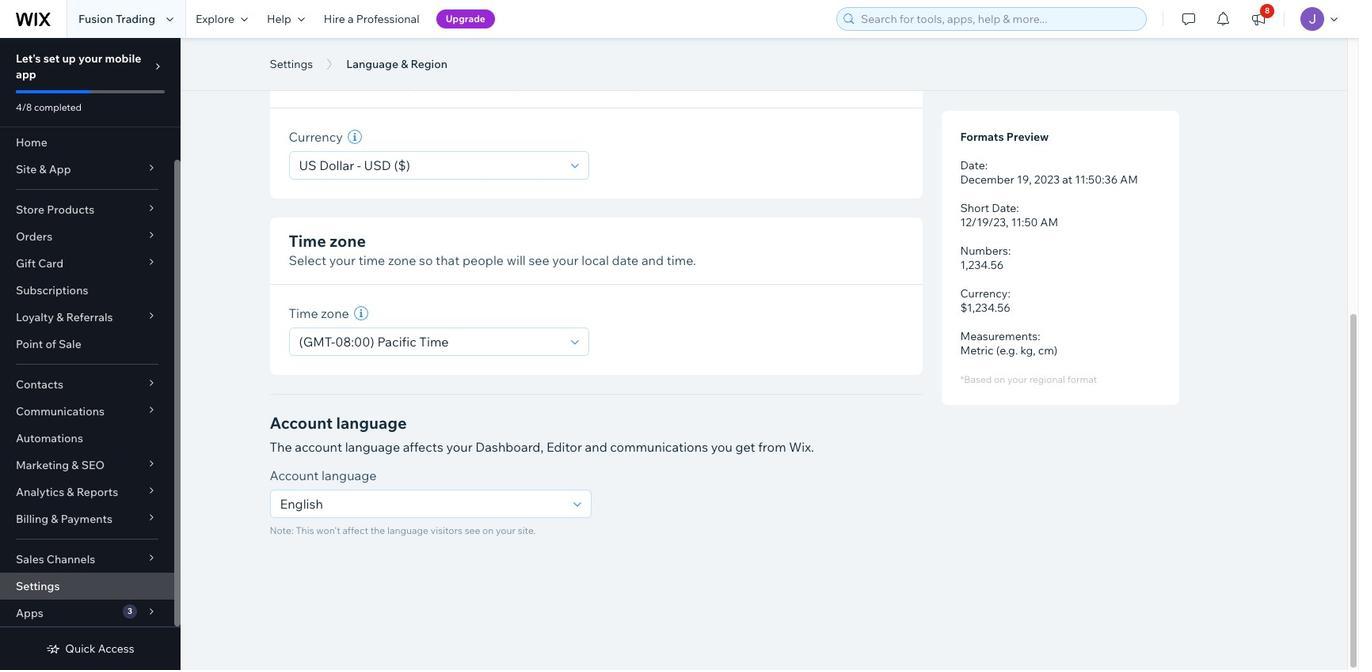 Task type: locate. For each thing, give the bounding box(es) containing it.
loyalty
[[16, 310, 54, 325]]

1 horizontal spatial see
[[529, 253, 549, 268]]

1 horizontal spatial people
[[614, 76, 655, 92]]

: inside short date : 12/19/23, 11:50 am
[[1016, 201, 1019, 215]]

metric
[[960, 344, 994, 358]]

subscriptions link
[[0, 277, 174, 304]]

time
[[358, 253, 385, 268]]

people inside time zone select your time zone so that people will see your local date and time.
[[462, 253, 504, 268]]

& for language
[[401, 57, 408, 71]]

: down 19,
[[1016, 201, 1019, 215]]

editor
[[546, 440, 582, 455]]

& left region
[[401, 57, 408, 71]]

: for numbers
[[1008, 244, 1011, 258]]

trading
[[116, 12, 155, 26]]

time up select
[[289, 231, 326, 251]]

and inside currency choose the currency you accept for payments and that people see on your site.
[[562, 76, 584, 92]]

that right payments
[[587, 76, 611, 92]]

settings up choose
[[270, 57, 313, 71]]

quick
[[65, 642, 96, 657]]

1 horizontal spatial on
[[682, 76, 697, 92]]

1 vertical spatial zone
[[388, 253, 416, 268]]

1 horizontal spatial and
[[585, 440, 607, 455]]

2 account language from the top
[[270, 468, 377, 484]]

site
[[16, 162, 37, 177]]

point of sale link
[[0, 331, 174, 358]]

the inside currency choose the currency you accept for payments and that people see on your site.
[[337, 76, 356, 92]]

people inside currency choose the currency you accept for payments and that people see on your site.
[[614, 76, 655, 92]]

: down numbers : 1,234.56
[[1008, 287, 1010, 301]]

1 account from the top
[[270, 413, 333, 433]]

settings
[[270, 57, 313, 71], [16, 580, 60, 594]]

1 vertical spatial am
[[1040, 215, 1058, 230]]

2 time from the top
[[289, 306, 318, 322]]

1 vertical spatial that
[[436, 253, 460, 268]]

1 horizontal spatial the
[[370, 525, 385, 537]]

analytics
[[16, 485, 64, 500]]

currency for currency : $1,234.56
[[960, 287, 1008, 301]]

and right payments
[[562, 76, 584, 92]]

& for marketing
[[72, 459, 79, 473]]

1 vertical spatial account language
[[270, 468, 377, 484]]

am right '11:50:36'
[[1120, 173, 1138, 187]]

affects
[[403, 440, 443, 455]]

that
[[587, 76, 611, 92], [436, 253, 460, 268]]

currency
[[359, 76, 411, 92]]

&
[[401, 57, 408, 71], [39, 162, 46, 177], [56, 310, 64, 325], [72, 459, 79, 473], [67, 485, 74, 500], [51, 512, 58, 527]]

the right affect
[[370, 525, 385, 537]]

from
[[758, 440, 786, 455]]

1 horizontal spatial site.
[[729, 76, 753, 92]]

& right loyalty
[[56, 310, 64, 325]]

and
[[562, 76, 584, 92], [641, 253, 664, 268], [585, 440, 607, 455]]

formats preview
[[960, 130, 1049, 144]]

: inside numbers : 1,234.56
[[1008, 244, 1011, 258]]

8 button
[[1241, 0, 1276, 38]]

time down select
[[289, 306, 318, 322]]

settings for settings button
[[270, 57, 313, 71]]

you
[[414, 76, 436, 92], [711, 440, 733, 455]]

12/19/23,
[[960, 215, 1009, 230]]

0 horizontal spatial that
[[436, 253, 460, 268]]

1 time from the top
[[289, 231, 326, 251]]

currency inside currency : $1,234.56
[[960, 287, 1008, 301]]

gift card
[[16, 257, 64, 271]]

loyalty & referrals button
[[0, 304, 174, 331]]

regional
[[1029, 374, 1065, 386]]

1 vertical spatial date
[[992, 201, 1016, 215]]

& for site
[[39, 162, 46, 177]]

2 horizontal spatial on
[[994, 374, 1005, 386]]

language
[[346, 57, 398, 71]]

language & region
[[346, 57, 448, 71]]

numbers : 1,234.56
[[960, 244, 1011, 272]]

2 horizontal spatial see
[[658, 76, 679, 92]]

0 horizontal spatial you
[[414, 76, 436, 92]]

note:
[[270, 525, 294, 537]]

currency down choose
[[289, 129, 343, 145]]

0 vertical spatial am
[[1120, 173, 1138, 187]]

2 vertical spatial zone
[[321, 306, 349, 322]]

settings down sales
[[16, 580, 60, 594]]

completed
[[34, 101, 82, 113]]

0 vertical spatial see
[[658, 76, 679, 92]]

0 vertical spatial the
[[337, 76, 356, 92]]

None field
[[275, 491, 568, 518]]

you left get
[[711, 440, 733, 455]]

0 vertical spatial and
[[562, 76, 584, 92]]

1 horizontal spatial you
[[711, 440, 733, 455]]

the
[[270, 440, 292, 455]]

& right billing
[[51, 512, 58, 527]]

see inside time zone select your time zone so that people will see your local date and time.
[[529, 253, 549, 268]]

:
[[985, 158, 988, 173], [1016, 201, 1019, 215], [1008, 244, 1011, 258], [1008, 287, 1010, 301], [1038, 329, 1040, 344]]

1 vertical spatial the
[[370, 525, 385, 537]]

1 vertical spatial see
[[529, 253, 549, 268]]

time inside time zone select your time zone so that people will see your local date and time.
[[289, 231, 326, 251]]

(e.g.
[[996, 344, 1018, 358]]

you down region
[[414, 76, 436, 92]]

automations
[[16, 432, 83, 446]]

payments
[[61, 512, 112, 527]]

1 vertical spatial and
[[641, 253, 664, 268]]

explore
[[196, 12, 234, 26]]

and right the date
[[641, 253, 664, 268]]

date
[[960, 158, 985, 173], [992, 201, 1016, 215]]

2 horizontal spatial and
[[641, 253, 664, 268]]

1 vertical spatial people
[[462, 253, 504, 268]]

currency down 1,234.56 at the top right of page
[[960, 287, 1008, 301]]

region
[[411, 57, 448, 71]]

: inside currency : $1,234.56
[[1008, 287, 1010, 301]]

1 horizontal spatial am
[[1120, 173, 1138, 187]]

the
[[337, 76, 356, 92], [370, 525, 385, 537]]

settings inside sidebar element
[[16, 580, 60, 594]]

0 vertical spatial account language
[[270, 413, 407, 433]]

0 horizontal spatial date
[[960, 158, 985, 173]]

2 vertical spatial and
[[585, 440, 607, 455]]

1 vertical spatial settings
[[16, 580, 60, 594]]

0 horizontal spatial see
[[465, 525, 480, 537]]

0 horizontal spatial settings
[[16, 580, 60, 594]]

marketing & seo
[[16, 459, 105, 473]]

: for date
[[985, 158, 988, 173]]

11:50
[[1011, 215, 1038, 230]]

0 vertical spatial account
[[270, 413, 333, 433]]

choose
[[289, 76, 334, 92]]

0 vertical spatial on
[[682, 76, 697, 92]]

store
[[16, 203, 44, 217]]

of
[[46, 337, 56, 352]]

date right short
[[992, 201, 1016, 215]]

account down the
[[270, 468, 319, 484]]

3
[[128, 607, 132, 617]]

time for time zone
[[289, 306, 318, 322]]

the down language
[[337, 76, 356, 92]]

0 horizontal spatial and
[[562, 76, 584, 92]]

1 horizontal spatial that
[[587, 76, 611, 92]]

preview
[[1006, 130, 1049, 144]]

am inside date : december 19, 2023 at 11:50:36 am
[[1120, 173, 1138, 187]]

2 vertical spatial on
[[482, 525, 494, 537]]

1 horizontal spatial settings
[[270, 57, 313, 71]]

time
[[289, 231, 326, 251], [289, 306, 318, 322]]

language
[[336, 413, 407, 433], [345, 440, 400, 455], [322, 468, 377, 484], [387, 525, 428, 537]]

store products button
[[0, 196, 174, 223]]

kg,
[[1020, 344, 1036, 358]]

that right so
[[436, 253, 460, 268]]

0 vertical spatial currency
[[289, 55, 359, 74]]

time for time zone select your time zone so that people will see your local date and time.
[[289, 231, 326, 251]]

: inside measurements : metric (e.g. kg, cm)
[[1038, 329, 1040, 344]]

0 vertical spatial that
[[587, 76, 611, 92]]

home
[[16, 135, 47, 150]]

0 vertical spatial you
[[414, 76, 436, 92]]

a
[[348, 12, 354, 26]]

settings inside button
[[270, 57, 313, 71]]

zone for time zone select your time zone so that people will see your local date and time.
[[330, 231, 366, 251]]

11:50:36
[[1075, 173, 1118, 187]]

time zone select your time zone so that people will see your local date and time.
[[289, 231, 696, 268]]

billing & payments button
[[0, 506, 174, 533]]

1 horizontal spatial date
[[992, 201, 1016, 215]]

& for loyalty
[[56, 310, 64, 325]]

on
[[682, 76, 697, 92], [994, 374, 1005, 386], [482, 525, 494, 537]]

and right editor on the bottom
[[585, 440, 607, 455]]

help
[[267, 12, 291, 26]]

account language
[[270, 413, 407, 433], [270, 468, 377, 484]]

settings for the settings link
[[16, 580, 60, 594]]

: right the kg,
[[1038, 329, 1040, 344]]

referrals
[[66, 310, 113, 325]]

products
[[47, 203, 94, 217]]

account
[[270, 413, 333, 433], [270, 468, 319, 484]]

date down formats
[[960, 158, 985, 173]]

currency for currency choose the currency you accept for payments and that people see on your site.
[[289, 55, 359, 74]]

: down formats
[[985, 158, 988, 173]]

see inside currency choose the currency you accept for payments and that people see on your site.
[[658, 76, 679, 92]]

& for analytics
[[67, 485, 74, 500]]

am right 11:50
[[1040, 215, 1058, 230]]

0 vertical spatial zone
[[330, 231, 366, 251]]

0 horizontal spatial on
[[482, 525, 494, 537]]

1 vertical spatial currency
[[289, 129, 343, 145]]

zone up time
[[330, 231, 366, 251]]

zone left so
[[388, 253, 416, 268]]

0 horizontal spatial am
[[1040, 215, 1058, 230]]

for
[[481, 76, 498, 92]]

0 vertical spatial settings
[[270, 57, 313, 71]]

point
[[16, 337, 43, 352]]

& for billing
[[51, 512, 58, 527]]

site & app button
[[0, 156, 174, 183]]

account language up account in the bottom left of the page
[[270, 413, 407, 433]]

0 vertical spatial time
[[289, 231, 326, 251]]

measurements : metric (e.g. kg, cm)
[[960, 329, 1058, 358]]

language up affects
[[336, 413, 407, 433]]

date inside date : december 19, 2023 at 11:50:36 am
[[960, 158, 985, 173]]

& inside button
[[401, 57, 408, 71]]

0 vertical spatial site.
[[729, 76, 753, 92]]

1 vertical spatial site.
[[518, 525, 536, 537]]

& left seo on the bottom left of page
[[72, 459, 79, 473]]

select
[[289, 253, 326, 268]]

currency inside currency choose the currency you accept for payments and that people see on your site.
[[289, 55, 359, 74]]

site.
[[729, 76, 753, 92], [518, 525, 536, 537]]

time.
[[667, 253, 696, 268]]

professional
[[356, 12, 419, 26]]

gift
[[16, 257, 36, 271]]

reports
[[77, 485, 118, 500]]

you inside currency choose the currency you accept for payments and that people see on your site.
[[414, 76, 436, 92]]

help button
[[257, 0, 314, 38]]

account up account in the bottom left of the page
[[270, 413, 333, 433]]

: right 1,234.56 at the top right of page
[[1008, 244, 1011, 258]]

wix.
[[789, 440, 814, 455]]

currency up choose
[[289, 55, 359, 74]]

& right site
[[39, 162, 46, 177]]

: inside date : december 19, 2023 at 11:50:36 am
[[985, 158, 988, 173]]

zone down select
[[321, 306, 349, 322]]

0 horizontal spatial the
[[337, 76, 356, 92]]

0 horizontal spatial people
[[462, 253, 504, 268]]

& inside dropdown button
[[56, 310, 64, 325]]

& left reports
[[67, 485, 74, 500]]

0 vertical spatial people
[[614, 76, 655, 92]]

am inside short date : 12/19/23, 11:50 am
[[1040, 215, 1058, 230]]

people
[[614, 76, 655, 92], [462, 253, 504, 268]]

1 account language from the top
[[270, 413, 407, 433]]

billing & payments
[[16, 512, 112, 527]]

1 vertical spatial account
[[270, 468, 319, 484]]

2 vertical spatial currency
[[960, 287, 1008, 301]]

1 vertical spatial time
[[289, 306, 318, 322]]

0 vertical spatial date
[[960, 158, 985, 173]]

account language down account in the bottom left of the page
[[270, 468, 377, 484]]



Task type: vqa. For each thing, say whether or not it's contained in the screenshot.
THE GOOGLE in the Go to Google Ads Button
no



Task type: describe. For each thing, give the bounding box(es) containing it.
zone for time zone
[[321, 306, 349, 322]]

upgrade
[[446, 13, 485, 25]]

local
[[581, 253, 609, 268]]

Choose your currency field
[[294, 152, 566, 179]]

language left visitors
[[387, 525, 428, 537]]

december
[[960, 173, 1014, 187]]

contacts button
[[0, 371, 174, 398]]

time zone
[[289, 306, 349, 322]]

marketing & seo button
[[0, 452, 174, 479]]

: for currency
[[1008, 287, 1010, 301]]

app
[[49, 162, 71, 177]]

will
[[507, 253, 526, 268]]

accept
[[439, 76, 478, 92]]

seo
[[81, 459, 105, 473]]

orders button
[[0, 223, 174, 250]]

quick access
[[65, 642, 134, 657]]

currency choose the currency you accept for payments and that people see on your site.
[[289, 55, 753, 92]]

at
[[1062, 173, 1072, 187]]

communications
[[610, 440, 708, 455]]

date inside short date : 12/19/23, 11:50 am
[[992, 201, 1016, 215]]

currency : $1,234.56
[[960, 287, 1010, 315]]

sidebar element
[[0, 38, 181, 671]]

0 horizontal spatial site.
[[518, 525, 536, 537]]

won't
[[316, 525, 340, 537]]

automations link
[[0, 425, 174, 452]]

formats
[[960, 130, 1004, 144]]

card
[[38, 257, 64, 271]]

short
[[960, 201, 989, 215]]

Choose Your Timezone Settings field
[[294, 329, 566, 356]]

2 account from the top
[[270, 468, 319, 484]]

hire a professional link
[[314, 0, 429, 38]]

channels
[[47, 553, 95, 567]]

marketing
[[16, 459, 69, 473]]

hire
[[324, 12, 345, 26]]

visitors
[[431, 525, 462, 537]]

19,
[[1017, 173, 1032, 187]]

hire a professional
[[324, 12, 419, 26]]

point of sale
[[16, 337, 81, 352]]

your inside let's set up your mobile app
[[78, 51, 102, 66]]

let's
[[16, 51, 41, 66]]

this
[[296, 525, 314, 537]]

8
[[1265, 6, 1270, 16]]

Search for tools, apps, help & more... field
[[856, 8, 1141, 30]]

language down account in the bottom left of the page
[[322, 468, 377, 484]]

language & region button
[[338, 52, 455, 76]]

site. inside currency choose the currency you accept for payments and that people see on your site.
[[729, 76, 753, 92]]

4/8 completed
[[16, 101, 82, 113]]

that inside time zone select your time zone so that people will see your local date and time.
[[436, 253, 460, 268]]

your inside currency choose the currency you accept for payments and that people see on your site.
[[700, 76, 726, 92]]

that inside currency choose the currency you accept for payments and that people see on your site.
[[587, 76, 611, 92]]

apps
[[16, 607, 43, 621]]

currency for currency
[[289, 129, 343, 145]]

let's set up your mobile app
[[16, 51, 141, 82]]

on inside currency choose the currency you accept for payments and that people see on your site.
[[682, 76, 697, 92]]

billing
[[16, 512, 48, 527]]

date
[[612, 253, 639, 268]]

sales
[[16, 553, 44, 567]]

get
[[735, 440, 755, 455]]

1,234.56
[[960, 258, 1004, 272]]

*based
[[960, 374, 992, 386]]

: for measurements
[[1038, 329, 1040, 344]]

orders
[[16, 230, 52, 244]]

mobile
[[105, 51, 141, 66]]

and inside time zone select your time zone so that people will see your local date and time.
[[641, 253, 664, 268]]

set
[[43, 51, 60, 66]]

settings button
[[262, 52, 321, 76]]

4/8
[[16, 101, 32, 113]]

the account language affects your dashboard, editor and communications you get from wix.
[[270, 440, 814, 455]]

2023
[[1034, 173, 1060, 187]]

dashboard,
[[475, 440, 544, 455]]

language left affects
[[345, 440, 400, 455]]

1 vertical spatial you
[[711, 440, 733, 455]]

sales channels
[[16, 553, 95, 567]]

subscriptions
[[16, 284, 88, 298]]

communications button
[[0, 398, 174, 425]]

1 vertical spatial on
[[994, 374, 1005, 386]]

$1,234.56
[[960, 301, 1010, 315]]

fusion trading
[[78, 12, 155, 26]]

analytics & reports
[[16, 485, 118, 500]]

2 vertical spatial see
[[465, 525, 480, 537]]

measurements
[[960, 329, 1038, 344]]

payments
[[501, 76, 559, 92]]

format
[[1067, 374, 1097, 386]]

cm)
[[1038, 344, 1058, 358]]

communications
[[16, 405, 105, 419]]

affect
[[343, 525, 368, 537]]

fusion
[[78, 12, 113, 26]]

sale
[[59, 337, 81, 352]]

gift card button
[[0, 250, 174, 277]]

app
[[16, 67, 36, 82]]



